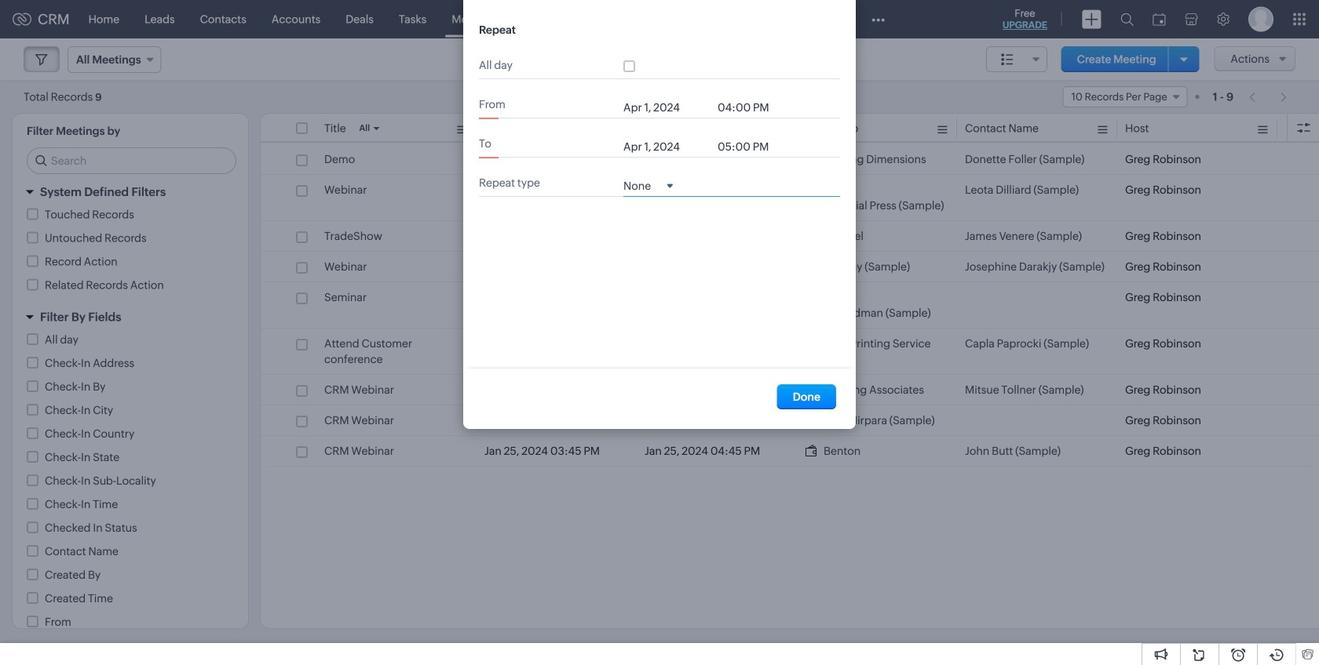 Task type: vqa. For each thing, say whether or not it's contained in the screenshot.
Profile ICON
yes



Task type: locate. For each thing, give the bounding box(es) containing it.
1 vertical spatial hh:mm a text field
[[718, 141, 780, 153]]

None button
[[777, 385, 836, 410]]

0 vertical spatial hh:mm a text field
[[718, 101, 780, 114]]

logo image
[[13, 13, 31, 26]]

hh:mm a text field for mmm d, yyyy text field
[[718, 141, 780, 153]]

hh:mm a text field
[[718, 101, 780, 114], [718, 141, 780, 153]]

Search text field
[[27, 148, 236, 174]]

navigation
[[1241, 86, 1296, 108]]

2 hh:mm a text field from the top
[[718, 141, 780, 153]]

hh:mm a text field for mmm d, yyyy text box
[[718, 101, 780, 114]]

None field
[[623, 179, 673, 192]]

row group
[[261, 144, 1319, 467]]

1 hh:mm a text field from the top
[[718, 101, 780, 114]]



Task type: describe. For each thing, give the bounding box(es) containing it.
profile image
[[1248, 7, 1274, 32]]

mmm d, yyyy text field
[[623, 141, 710, 153]]

profile element
[[1239, 0, 1283, 38]]

mmm d, yyyy text field
[[623, 101, 710, 114]]



